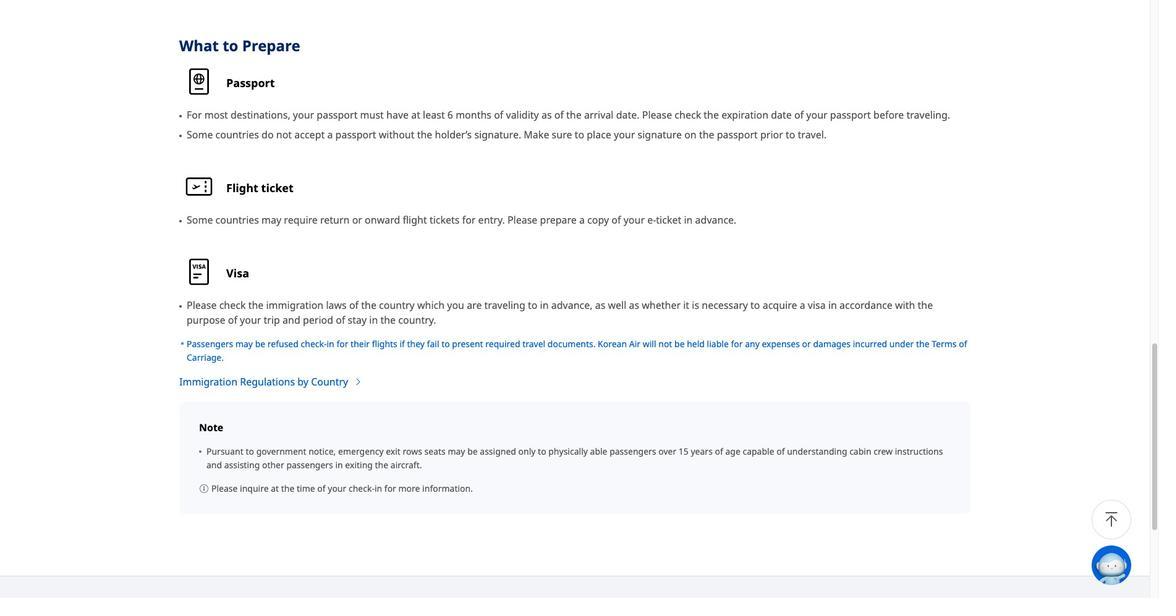 Task type: describe. For each thing, give the bounding box(es) containing it.
in right stay
[[369, 313, 378, 327]]

flight ticket
[[226, 180, 294, 195]]

your right time on the left of page
[[328, 483, 347, 495]]

purpose
[[187, 313, 225, 327]]

travel
[[523, 338, 546, 350]]

e-
[[648, 213, 656, 227]]

signature.
[[475, 128, 522, 141]]

your left 'e-'
[[624, 213, 645, 227]]

onward
[[365, 213, 400, 227]]

period
[[303, 313, 333, 327]]

terms
[[932, 338, 957, 350]]

validity
[[506, 108, 539, 122]]

most
[[205, 108, 228, 122]]

0 vertical spatial passengers
[[610, 446, 657, 458]]

information.
[[423, 483, 473, 495]]

well
[[608, 299, 627, 312]]

of right purpose
[[228, 313, 237, 327]]

the down visa
[[248, 299, 264, 312]]

immigration
[[266, 299, 324, 312]]

and inside please check the immigration laws of the country which you are traveling to in advance, as well as whether it is necessary to acquire a visa in accordance with the purpose of your trip and period of stay in the country.
[[283, 313, 300, 327]]

necessary
[[702, 299, 748, 312]]

a inside please check the immigration laws of the country which you are traveling to in advance, as well as whether it is necessary to acquire a visa in accordance with the purpose of your trip and period of stay in the country.
[[800, 299, 806, 312]]

of up sure
[[555, 108, 564, 122]]

1 vertical spatial passengers
[[287, 460, 333, 471]]

passport left before
[[831, 108, 871, 122]]

please inquire at the time of your check-in for more information.
[[212, 483, 473, 495]]

check- inside passengers may be refused check-in for their flights if they fail to present required travel documents. korean air will not be held liable for any expenses or damages incurred under the terms of carriage.
[[301, 338, 327, 350]]

instructions
[[895, 446, 944, 458]]

some inside for most destinations, your passport must have at least 6 months of validity as of the arrival date. please check the expiration date of your passport before traveling. some countries do not accept a passport without the holder's signature. make sure to place your signature on the passport prior to travel.
[[187, 128, 213, 141]]

traveling
[[485, 299, 526, 312]]

for left their
[[337, 338, 349, 350]]

passengers may be refused check-in for their flights if they fail to present required travel documents. korean air will not be held liable for any expenses or damages incurred under the terms of carriage.
[[187, 338, 968, 364]]

any
[[745, 338, 760, 350]]

be inside pursuant to government notice, emergency exit rows seats may be assigned only to physically able passengers over 15 years of age capable of understanding cabin crew instructions and assisting other passengers in exiting the aircraft.
[[468, 446, 478, 458]]

cabin
[[850, 446, 872, 458]]

prepare
[[540, 213, 577, 227]]

please check the immigration laws of the country which you are traveling to in advance, as well as whether it is necessary to acquire a visa in accordance with the purpose of your trip and period of stay in the country.
[[187, 299, 934, 327]]

of down laws
[[336, 313, 345, 327]]

of right time on the left of page
[[318, 483, 326, 495]]

the right on
[[700, 128, 715, 141]]

2 horizontal spatial as
[[629, 299, 640, 312]]

to inside passengers may be refused check-in for their flights if they fail to present required travel documents. korean air will not be held liable for any expenses or damages incurred under the terms of carriage.
[[442, 338, 450, 350]]

1 horizontal spatial as
[[595, 299, 606, 312]]

advance.
[[696, 213, 737, 227]]

return
[[320, 213, 350, 227]]

of up stay
[[349, 299, 359, 312]]

w
[[1153, 560, 1160, 572]]

their
[[351, 338, 370, 350]]

fail
[[427, 338, 439, 350]]

a inside for most destinations, your passport must have at least 6 months of validity as of the arrival date. please check the expiration date of your passport before traveling. some countries do not accept a passport without the holder's signature. make sure to place your signature on the passport prior to travel.
[[327, 128, 333, 141]]

with
[[896, 299, 916, 312]]

by
[[298, 375, 309, 389]]

liable
[[707, 338, 729, 350]]

flights
[[372, 338, 398, 350]]

the inside passengers may be refused check-in for their flights if they fail to present required travel documents. korean air will not be held liable for any expenses or damages incurred under the terms of carriage.
[[917, 338, 930, 350]]

what
[[179, 35, 219, 55]]

visa
[[808, 299, 826, 312]]

will
[[643, 338, 657, 350]]

not inside passengers may be refused check-in for their flights if they fail to present required travel documents. korean air will not be held liable for any expenses or damages incurred under the terms of carriage.
[[659, 338, 673, 350]]

incurred
[[853, 338, 888, 350]]

of right capable
[[777, 446, 785, 458]]

immigration
[[179, 375, 238, 389]]

they
[[407, 338, 425, 350]]

notice,
[[309, 446, 336, 458]]

1 horizontal spatial ticket
[[656, 213, 682, 227]]

capable
[[743, 446, 775, 458]]

documents.
[[548, 338, 596, 350]]

only
[[519, 446, 536, 458]]

as inside for most destinations, your passport must have at least 6 months of validity as of the arrival date. please check the expiration date of your passport before traveling. some countries do not accept a passport without the holder's signature. make sure to place your signature on the passport prior to travel.
[[542, 108, 552, 122]]

the down least
[[417, 128, 433, 141]]

assigned
[[480, 446, 516, 458]]

chat w
[[1132, 560, 1160, 572]]

on
[[685, 128, 697, 141]]

passport up accept
[[317, 108, 358, 122]]

carriage.
[[187, 352, 224, 364]]

physically
[[549, 446, 588, 458]]

passport down the must
[[336, 128, 376, 141]]

air
[[630, 338, 641, 350]]

to right "traveling" at the left
[[528, 299, 538, 312]]

it
[[684, 299, 690, 312]]

1 vertical spatial a
[[580, 213, 585, 227]]

without
[[379, 128, 415, 141]]

have
[[387, 108, 409, 122]]

check inside please check the immigration laws of the country which you are traveling to in advance, as well as whether it is necessary to acquire a visa in accordance with the purpose of your trip and period of stay in the country.
[[219, 299, 246, 312]]

arrival
[[584, 108, 614, 122]]

immigration regulations by country link
[[179, 375, 363, 390]]

under
[[890, 338, 914, 350]]

in left 'more'
[[375, 483, 382, 495]]

0 horizontal spatial be
[[255, 338, 265, 350]]

country
[[311, 375, 348, 389]]

held
[[687, 338, 705, 350]]

date
[[771, 108, 792, 122]]

0 vertical spatial or
[[352, 213, 362, 227]]

2 some from the top
[[187, 213, 213, 227]]

please inside please check the immigration laws of the country which you are traveling to in advance, as well as whether it is necessary to acquire a visa in accordance with the purpose of your trip and period of stay in the country.
[[187, 299, 217, 312]]

countries inside for most destinations, your passport must have at least 6 months of validity as of the arrival date. please check the expiration date of your passport before traveling. some countries do not accept a passport without the holder's signature. make sure to place your signature on the passport prior to travel.
[[216, 128, 259, 141]]

15 years
[[679, 446, 713, 458]]



Task type: vqa. For each thing, say whether or not it's contained in the screenshot.
destinations, at the left top
yes



Task type: locate. For each thing, give the bounding box(es) containing it.
check up purpose
[[219, 299, 246, 312]]

check-
[[301, 338, 327, 350], [349, 483, 375, 495]]

before
[[874, 108, 905, 122]]

1 horizontal spatial not
[[659, 338, 673, 350]]

the inside pursuant to government notice, emergency exit rows seats may be assigned only to physically able passengers over 15 years of age capable of understanding cabin crew instructions and assisting other passengers in exiting the aircraft.
[[375, 460, 389, 471]]

pursuant
[[207, 446, 244, 458]]

1 countries from the top
[[216, 128, 259, 141]]

please
[[642, 108, 672, 122], [508, 213, 538, 227], [187, 299, 217, 312], [212, 483, 238, 495]]

pursuant to government notice, emergency exit rows seats may be assigned only to physically able passengers over 15 years of age capable of understanding cabin crew instructions and assisting other passengers in exiting the aircraft.
[[207, 446, 944, 471]]

crew
[[874, 446, 893, 458]]

in inside pursuant to government notice, emergency exit rows seats may be assigned only to physically able passengers over 15 years of age capable of understanding cabin crew instructions and assisting other passengers in exiting the aircraft.
[[336, 460, 343, 471]]

1 horizontal spatial check
[[675, 108, 702, 122]]

0 horizontal spatial at
[[271, 483, 279, 495]]

of up signature. at the left top of page
[[494, 108, 504, 122]]

to right prior
[[786, 128, 796, 141]]

damages
[[814, 338, 851, 350]]

as
[[542, 108, 552, 122], [595, 299, 606, 312], [629, 299, 640, 312]]

tickets
[[430, 213, 460, 227]]

0 vertical spatial ticket
[[261, 180, 294, 195]]

not right do
[[276, 128, 292, 141]]

2 vertical spatial a
[[800, 299, 806, 312]]

1 horizontal spatial be
[[468, 446, 478, 458]]

0 horizontal spatial check
[[219, 299, 246, 312]]

at
[[411, 108, 421, 122], [271, 483, 279, 495]]

2 vertical spatial may
[[448, 446, 465, 458]]

0 horizontal spatial may
[[236, 338, 253, 350]]

required
[[486, 338, 521, 350]]

acquire
[[763, 299, 798, 312]]

check inside for most destinations, your passport must have at least 6 months of validity as of the arrival date. please check the expiration date of your passport before traveling. some countries do not accept a passport without the holder's signature. make sure to place your signature on the passport prior to travel.
[[675, 108, 702, 122]]

2 horizontal spatial be
[[675, 338, 685, 350]]

2 horizontal spatial may
[[448, 446, 465, 458]]

0 vertical spatial a
[[327, 128, 333, 141]]

0 vertical spatial may
[[262, 213, 282, 227]]

sure
[[552, 128, 572, 141]]

not inside for most destinations, your passport must have at least 6 months of validity as of the arrival date. please check the expiration date of your passport before traveling. some countries do not accept a passport without the holder's signature. make sure to place your signature on the passport prior to travel.
[[276, 128, 292, 141]]

your down date.
[[614, 128, 635, 141]]

for most destinations, your passport must have at least 6 months of validity as of the arrival date. please check the expiration date of your passport before traveling. some countries do not accept a passport without the holder's signature. make sure to place your signature on the passport prior to travel.
[[187, 108, 951, 141]]

please down assisting
[[212, 483, 238, 495]]

0 vertical spatial countries
[[216, 128, 259, 141]]

check
[[675, 108, 702, 122], [219, 299, 246, 312]]

1 horizontal spatial or
[[803, 338, 811, 350]]

place
[[587, 128, 612, 141]]

a
[[327, 128, 333, 141], [580, 213, 585, 227], [800, 299, 806, 312]]

flight
[[403, 213, 427, 227]]

in
[[684, 213, 693, 227], [540, 299, 549, 312], [829, 299, 837, 312], [369, 313, 378, 327], [327, 338, 334, 350], [336, 460, 343, 471], [375, 483, 382, 495]]

of inside passengers may be refused check-in for their flights if they fail to present required travel documents. korean air will not be held liable for any expenses or damages incurred under the terms of carriage.
[[959, 338, 968, 350]]

of right terms
[[959, 338, 968, 350]]

regulations
[[240, 375, 295, 389]]

prior
[[761, 128, 784, 141]]

visa
[[226, 266, 249, 281]]

the
[[567, 108, 582, 122], [704, 108, 719, 122], [417, 128, 433, 141], [700, 128, 715, 141], [248, 299, 264, 312], [361, 299, 377, 312], [918, 299, 934, 312], [381, 313, 396, 327], [917, 338, 930, 350], [375, 460, 389, 471], [281, 483, 295, 495]]

check- down exiting
[[349, 483, 375, 495]]

check- down period
[[301, 338, 327, 350]]

of right copy
[[612, 213, 621, 227]]

ticket right the flight
[[261, 180, 294, 195]]

please up purpose
[[187, 299, 217, 312]]

or
[[352, 213, 362, 227], [803, 338, 811, 350]]

for left "any"
[[731, 338, 743, 350]]

you
[[447, 299, 465, 312]]

to right fail
[[442, 338, 450, 350]]

and inside pursuant to government notice, emergency exit rows seats may be assigned only to physically able passengers over 15 years of age capable of understanding cabin crew instructions and assisting other passengers in exiting the aircraft.
[[207, 460, 222, 471]]

1 vertical spatial at
[[271, 483, 279, 495]]

present
[[452, 338, 483, 350]]

more
[[399, 483, 420, 495]]

1 horizontal spatial may
[[262, 213, 282, 227]]

to up assisting
[[246, 446, 254, 458]]

not
[[276, 128, 292, 141], [659, 338, 673, 350]]

refused
[[268, 338, 299, 350]]

or left damages
[[803, 338, 811, 350]]

some countries may require return or onward flight tickets for entry. please prepare a copy of your e-ticket in advance.
[[187, 213, 737, 227]]

1 vertical spatial may
[[236, 338, 253, 350]]

the down country
[[381, 313, 396, 327]]

not right the will
[[659, 338, 673, 350]]

1 horizontal spatial a
[[580, 213, 585, 227]]

passengers
[[187, 338, 233, 350]]

1 vertical spatial countries
[[216, 213, 259, 227]]

destinations,
[[231, 108, 291, 122]]

exiting
[[345, 460, 373, 471]]

in inside passengers may be refused check-in for their flights if they fail to present required travel documents. korean air will not be held liable for any expenses or damages incurred under the terms of carriage.
[[327, 338, 334, 350]]

holder's
[[435, 128, 472, 141]]

of right date
[[795, 108, 804, 122]]

date.
[[616, 108, 640, 122]]

your inside please check the immigration laws of the country which you are traveling to in advance, as well as whether it is necessary to acquire a visa in accordance with the purpose of your trip and period of stay in the country.
[[240, 313, 261, 327]]

countries down the flight
[[216, 213, 259, 227]]

require
[[284, 213, 318, 227]]

immigration regulations by country
[[179, 375, 351, 389]]

0 horizontal spatial and
[[207, 460, 222, 471]]

0 vertical spatial check
[[675, 108, 702, 122]]

to right sure
[[575, 128, 585, 141]]

1 vertical spatial ticket
[[656, 213, 682, 227]]

exit
[[386, 446, 401, 458]]

check up on
[[675, 108, 702, 122]]

at left least
[[411, 108, 421, 122]]

passengers down notice,
[[287, 460, 333, 471]]

2 countries from the top
[[216, 213, 259, 227]]

for
[[462, 213, 476, 227], [337, 338, 349, 350], [731, 338, 743, 350], [385, 483, 396, 495]]

2 horizontal spatial a
[[800, 299, 806, 312]]

expiration
[[722, 108, 769, 122]]

1 vertical spatial check-
[[349, 483, 375, 495]]

may inside passengers may be refused check-in for their flights if they fail to present required travel documents. korean air will not be held liable for any expenses or damages incurred under the terms of carriage.
[[236, 338, 253, 350]]

a left visa at the right of page
[[800, 299, 806, 312]]

0 vertical spatial some
[[187, 128, 213, 141]]

other
[[262, 460, 284, 471]]

accordance
[[840, 299, 893, 312]]

entry.
[[479, 213, 505, 227]]

1 horizontal spatial and
[[283, 313, 300, 327]]

your
[[293, 108, 314, 122], [807, 108, 828, 122], [614, 128, 635, 141], [624, 213, 645, 227], [240, 313, 261, 327], [328, 483, 347, 495]]

age
[[726, 446, 741, 458]]

a left copy
[[580, 213, 585, 227]]

travel.
[[798, 128, 827, 141]]

traveling.
[[907, 108, 951, 122]]

note
[[199, 421, 223, 435]]

to left acquire at the right
[[751, 299, 761, 312]]

1 vertical spatial not
[[659, 338, 673, 350]]

the left expiration
[[704, 108, 719, 122]]

signature
[[638, 128, 682, 141]]

stay
[[348, 313, 367, 327]]

please right entry.
[[508, 213, 538, 227]]

0 horizontal spatial or
[[352, 213, 362, 227]]

able
[[590, 446, 608, 458]]

in right visa at the right of page
[[829, 299, 837, 312]]

at right inquire
[[271, 483, 279, 495]]

the left time on the left of page
[[281, 483, 295, 495]]

may right seats
[[448, 446, 465, 458]]

be left assigned
[[468, 446, 478, 458]]

of left age
[[715, 446, 724, 458]]

0 horizontal spatial a
[[327, 128, 333, 141]]

emergency
[[338, 446, 384, 458]]

be left refused
[[255, 338, 265, 350]]

your left trip
[[240, 313, 261, 327]]

make
[[524, 128, 550, 141]]

countries down "most"
[[216, 128, 259, 141]]

0 horizontal spatial passengers
[[287, 460, 333, 471]]

flight
[[226, 180, 258, 195]]

at inside for most destinations, your passport must have at least 6 months of validity as of the arrival date. please check the expiration date of your passport before traveling. some countries do not accept a passport without the holder's signature. make sure to place your signature on the passport prior to travel.
[[411, 108, 421, 122]]

in left 'advance.'
[[684, 213, 693, 227]]

chat w link
[[1092, 546, 1160, 586]]

your up 'travel.'
[[807, 108, 828, 122]]

0 vertical spatial and
[[283, 313, 300, 327]]

or right return
[[352, 213, 362, 227]]

country
[[379, 299, 415, 312]]

0 vertical spatial at
[[411, 108, 421, 122]]

to right only
[[538, 446, 547, 458]]

1 horizontal spatial passengers
[[610, 446, 657, 458]]

a right accept
[[327, 128, 333, 141]]

and down 'immigration'
[[283, 313, 300, 327]]

may right passengers
[[236, 338, 253, 350]]

whether
[[642, 299, 681, 312]]

0 vertical spatial check-
[[301, 338, 327, 350]]

passengers right able
[[610, 446, 657, 458]]

0 horizontal spatial check-
[[301, 338, 327, 350]]

least
[[423, 108, 445, 122]]

1 horizontal spatial check-
[[349, 483, 375, 495]]

as up make
[[542, 108, 552, 122]]

to
[[223, 35, 238, 55], [575, 128, 585, 141], [786, 128, 796, 141], [528, 299, 538, 312], [751, 299, 761, 312], [442, 338, 450, 350], [246, 446, 254, 458], [538, 446, 547, 458]]

the right with
[[918, 299, 934, 312]]

1 vertical spatial some
[[187, 213, 213, 227]]

countries
[[216, 128, 259, 141], [216, 213, 259, 227]]

in down period
[[327, 338, 334, 350]]

1 some from the top
[[187, 128, 213, 141]]

over
[[659, 446, 677, 458]]

as left well
[[595, 299, 606, 312]]

1 vertical spatial check
[[219, 299, 246, 312]]

the right under
[[917, 338, 930, 350]]

passport down expiration
[[717, 128, 758, 141]]

6 months
[[448, 108, 492, 122]]

accept
[[295, 128, 325, 141]]

please inside for most destinations, your passport must have at least 6 months of validity as of the arrival date. please check the expiration date of your passport before traveling. some countries do not accept a passport without the holder's signature. make sure to place your signature on the passport prior to travel.
[[642, 108, 672, 122]]

some
[[187, 128, 213, 141], [187, 213, 213, 227]]

0 horizontal spatial as
[[542, 108, 552, 122]]

in left advance,
[[540, 299, 549, 312]]

be left held
[[675, 338, 685, 350]]

0 horizontal spatial not
[[276, 128, 292, 141]]

in left exiting
[[336, 460, 343, 471]]

the up stay
[[361, 299, 377, 312]]

for left 'more'
[[385, 483, 396, 495]]

rows
[[403, 446, 422, 458]]

or inside passengers may be refused check-in for their flights if they fail to present required travel documents. korean air will not be held liable for any expenses or damages incurred under the terms of carriage.
[[803, 338, 811, 350]]

to right 'what'
[[223, 35, 238, 55]]

may left require on the top left of page
[[262, 213, 282, 227]]

1 vertical spatial and
[[207, 460, 222, 471]]

government
[[256, 446, 307, 458]]

ticket
[[261, 180, 294, 195], [656, 213, 682, 227]]

understanding
[[788, 446, 848, 458]]

of
[[494, 108, 504, 122], [555, 108, 564, 122], [795, 108, 804, 122], [612, 213, 621, 227], [349, 299, 359, 312], [228, 313, 237, 327], [336, 313, 345, 327], [959, 338, 968, 350], [715, 446, 724, 458], [777, 446, 785, 458], [318, 483, 326, 495]]

1 horizontal spatial at
[[411, 108, 421, 122]]

0 vertical spatial not
[[276, 128, 292, 141]]

copy
[[588, 213, 609, 227]]

your up accept
[[293, 108, 314, 122]]

ticket left 'advance.'
[[656, 213, 682, 227]]

time
[[297, 483, 315, 495]]

1 vertical spatial or
[[803, 338, 811, 350]]

aircraft.
[[391, 460, 422, 471]]

which
[[417, 299, 445, 312]]

inquire
[[240, 483, 269, 495]]

laws
[[326, 299, 347, 312]]

is
[[692, 299, 700, 312]]

may inside pursuant to government notice, emergency exit rows seats may be assigned only to physically able passengers over 15 years of age capable of understanding cabin crew instructions and assisting other passengers in exiting the aircraft.
[[448, 446, 465, 458]]

for
[[187, 108, 202, 122]]

for left entry.
[[462, 213, 476, 227]]

0 horizontal spatial ticket
[[261, 180, 294, 195]]

chat
[[1132, 560, 1151, 572]]

as right well
[[629, 299, 640, 312]]

the down exit
[[375, 460, 389, 471]]

the up sure
[[567, 108, 582, 122]]

and down pursuant
[[207, 460, 222, 471]]

please up signature
[[642, 108, 672, 122]]



